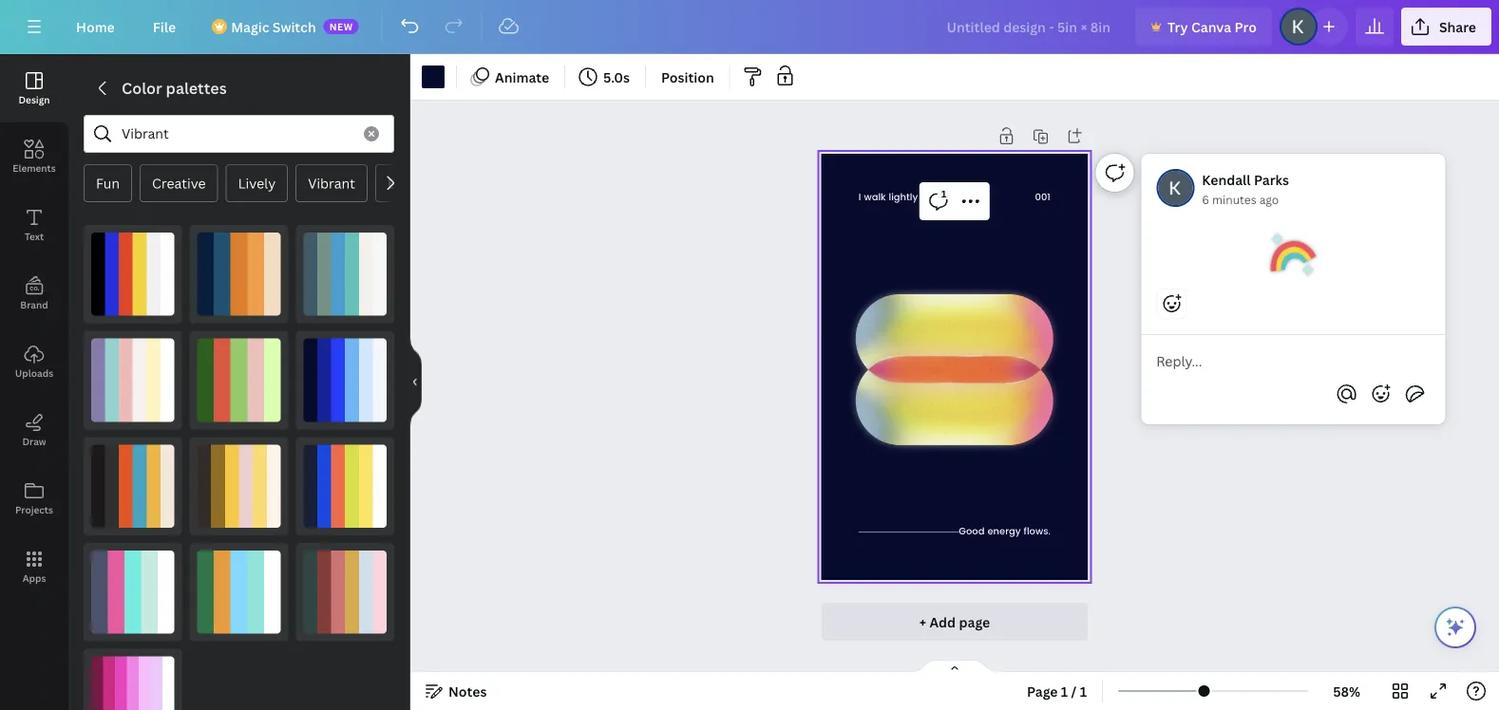 Task type: describe. For each thing, give the bounding box(es) containing it.
lively
[[238, 174, 276, 192]]

show pages image
[[910, 660, 1001, 675]]

on
[[921, 190, 934, 205]]

Reply draft. Add a reply or @mention. text field
[[1157, 351, 1431, 372]]

minutes
[[1213, 192, 1257, 207]]

projects button
[[0, 465, 68, 533]]

draw
[[22, 435, 46, 448]]

creative
[[152, 174, 206, 192]]

position button
[[654, 62, 722, 92]]

canva assistant image
[[1445, 617, 1468, 640]]

design button
[[0, 54, 68, 123]]

i
[[859, 190, 862, 205]]

energy
[[988, 525, 1022, 541]]

Design title text field
[[932, 8, 1128, 46]]

switch
[[273, 18, 316, 36]]

apply "milk carton" style image
[[304, 233, 387, 316]]

58%
[[1334, 683, 1361, 701]]

page
[[1027, 683, 1058, 701]]

elements
[[13, 162, 56, 174]]

i walk lightly on this earth.
[[859, 190, 984, 205]]

page
[[959, 614, 991, 632]]

try canva pro button
[[1136, 8, 1273, 46]]

58% button
[[1316, 677, 1378, 707]]

color palettes
[[122, 78, 227, 98]]

ago
[[1260, 192, 1280, 207]]

position
[[662, 68, 714, 86]]

apply "mid-century icon" style image
[[304, 551, 387, 635]]

design
[[18, 93, 50, 106]]

main menu bar
[[0, 0, 1500, 54]]

pro
[[1235, 18, 1257, 36]]

1 button
[[924, 186, 954, 217]]

bold
[[388, 174, 418, 192]]

earth.
[[957, 190, 984, 205]]

share button
[[1402, 8, 1492, 46]]

new
[[330, 20, 353, 33]]

vibrant
[[308, 174, 355, 192]]

apps
[[22, 572, 46, 585]]

animate
[[495, 68, 549, 86]]

apply "new dawn" style image
[[197, 233, 281, 316]]

+
[[920, 614, 927, 632]]

share
[[1440, 18, 1477, 36]]

apply "pastel scarf" style image
[[91, 339, 175, 422]]

apps button
[[0, 533, 68, 602]]

uploads button
[[0, 328, 68, 396]]

kendall
[[1203, 171, 1251, 189]]

try
[[1168, 18, 1189, 36]]

add
[[930, 614, 956, 632]]

apply "start-up culture" style image
[[304, 339, 387, 422]]



Task type: locate. For each thing, give the bounding box(es) containing it.
magic
[[231, 18, 269, 36]]

file button
[[138, 8, 191, 46]]

apply "neon noise" style image
[[304, 445, 387, 528]]

bold button
[[375, 164, 430, 202]]

side panel tab list
[[0, 54, 68, 602]]

1 horizontal spatial 1
[[1062, 683, 1069, 701]]

5.0s
[[604, 68, 630, 86]]

text
[[25, 230, 44, 243]]

good energy flows.
[[959, 525, 1051, 541]]

projects
[[15, 504, 53, 517]]

notes
[[449, 683, 487, 701]]

home link
[[61, 8, 130, 46]]

hide image
[[410, 337, 422, 428]]

uploads
[[15, 367, 53, 380]]

page 1 / 1
[[1027, 683, 1087, 701]]

Search color palettes search field
[[122, 116, 353, 152]]

lightly
[[889, 190, 919, 205]]

notes button
[[418, 677, 495, 707]]

parks
[[1255, 171, 1290, 189]]

brand
[[20, 298, 48, 311]]

good
[[959, 525, 985, 541]]

apply "very pink" style image
[[91, 657, 175, 711]]

draw button
[[0, 396, 68, 465]]

1 left /
[[1062, 683, 1069, 701]]

expressing gratitude image
[[1271, 232, 1317, 278]]

apply "poolside fruit" style image
[[197, 551, 281, 635]]

try canva pro
[[1168, 18, 1257, 36]]

6
[[1203, 192, 1210, 207]]

color
[[122, 78, 162, 98]]

elements button
[[0, 123, 68, 191]]

apply "lemon meringue" style image
[[197, 445, 281, 528]]

1 inside button
[[942, 188, 947, 201]]

2 horizontal spatial 1
[[1080, 683, 1087, 701]]

apply "call to action" style image
[[91, 233, 175, 316]]

+ add page
[[920, 614, 991, 632]]

canva
[[1192, 18, 1232, 36]]

#050a30 image
[[422, 66, 445, 88], [422, 66, 445, 88]]

+ add page button
[[822, 604, 1089, 642]]

vibrant button
[[296, 164, 368, 202]]

kendall parks list
[[1142, 154, 1454, 486]]

home
[[76, 18, 115, 36]]

/
[[1072, 683, 1077, 701]]

1 right /
[[1080, 683, 1087, 701]]

1 right on on the top of the page
[[942, 188, 947, 201]]

lively button
[[226, 164, 288, 202]]

fun
[[96, 174, 120, 192]]

file
[[153, 18, 176, 36]]

brand button
[[0, 259, 68, 328]]

0 horizontal spatial 1
[[942, 188, 947, 201]]

5.0s button
[[573, 62, 638, 92]]

text button
[[0, 191, 68, 259]]

kendall parks 6 minutes ago
[[1203, 171, 1290, 207]]

magic switch
[[231, 18, 316, 36]]

apply "watermelon" style image
[[197, 339, 281, 422]]

apply "skate park" style image
[[91, 445, 175, 528]]

fun button
[[84, 164, 132, 202]]

apply "mint sundae" style image
[[91, 551, 175, 635]]

palettes
[[166, 78, 227, 98]]

animate button
[[465, 62, 557, 92]]

flows.
[[1024, 525, 1051, 541]]

this
[[936, 190, 954, 205]]

1
[[942, 188, 947, 201], [1062, 683, 1069, 701], [1080, 683, 1087, 701]]

creative button
[[140, 164, 218, 202]]

walk
[[865, 190, 887, 205]]

001
[[1036, 190, 1051, 205]]



Task type: vqa. For each thing, say whether or not it's contained in the screenshot.
the Apply "Call to Action" style image
yes



